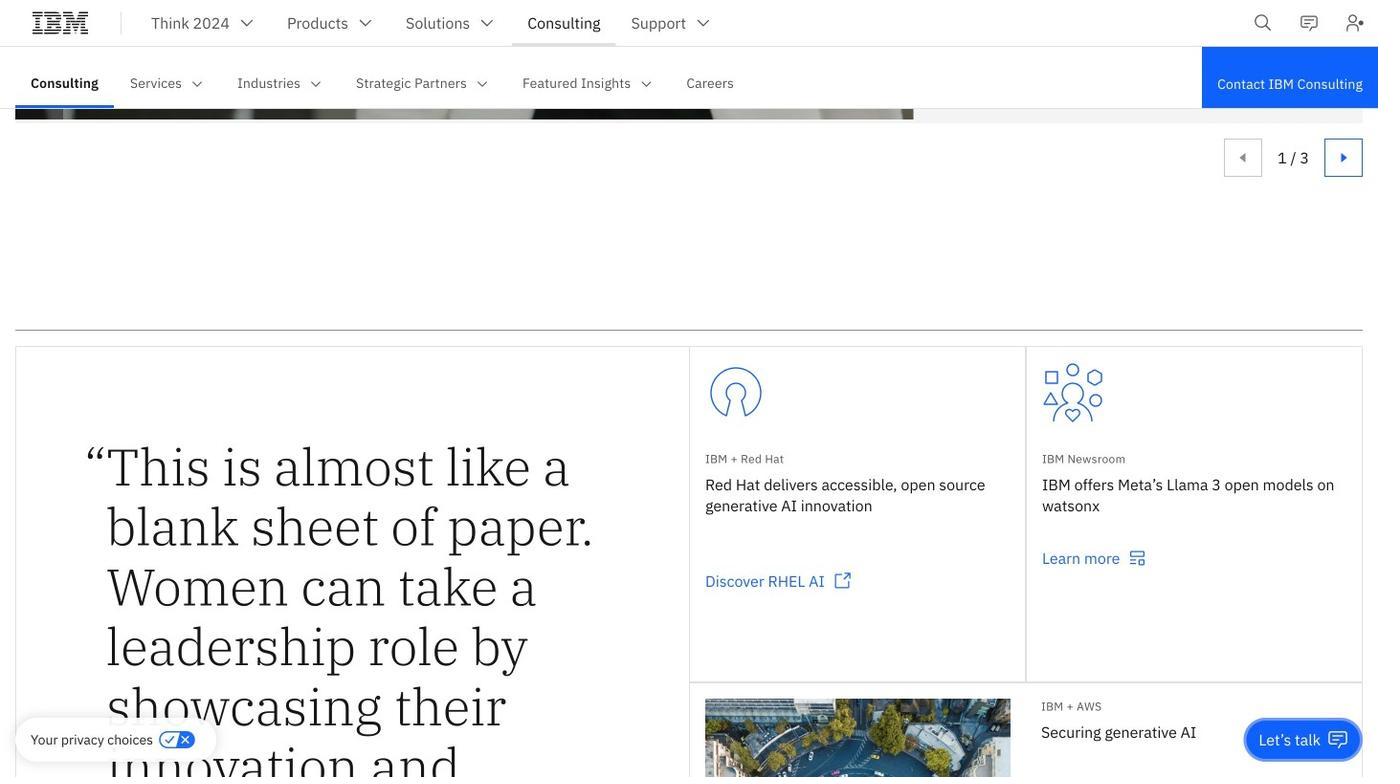 Task type: locate. For each thing, give the bounding box(es) containing it.
your privacy choices element
[[31, 730, 153, 751]]

let's talk element
[[1259, 730, 1321, 751]]



